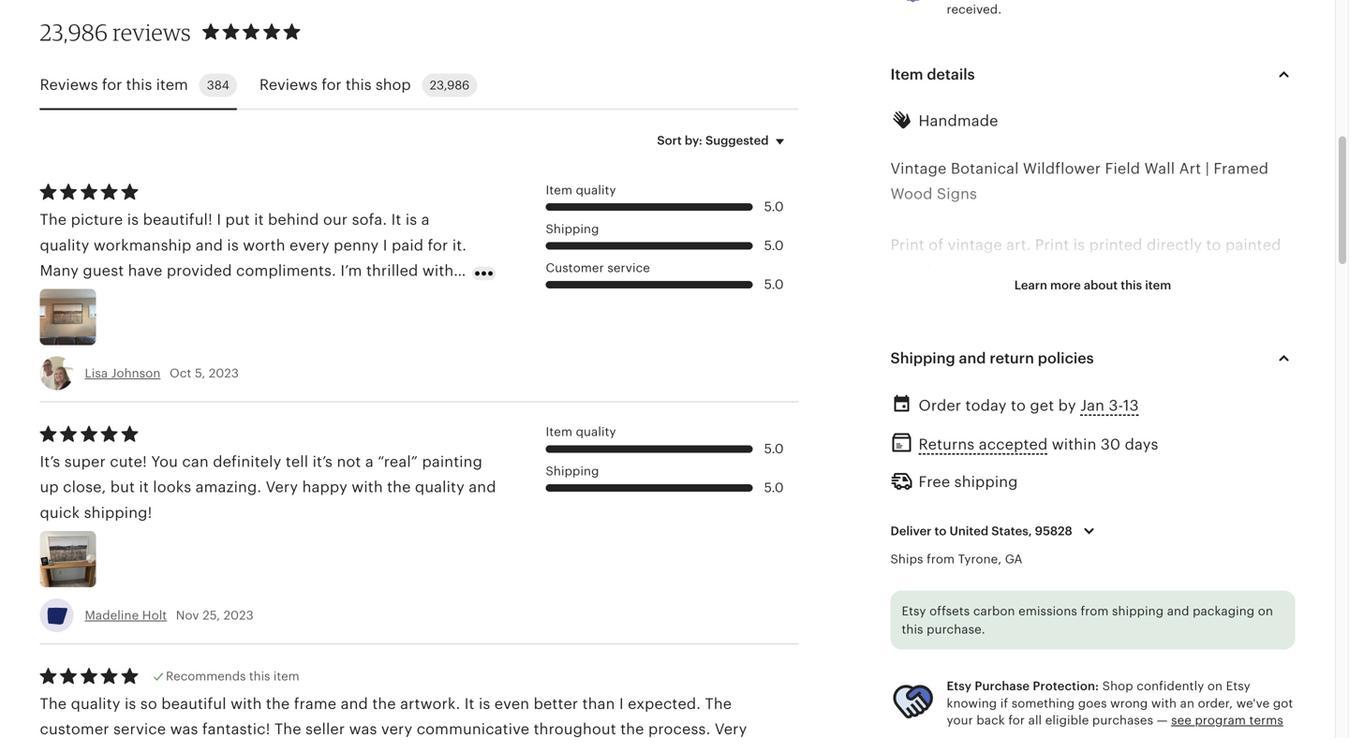 Task type: locate. For each thing, give the bounding box(es) containing it.
to inside have your own frame? click the link below to see the paper print version of this art-
[[1204, 441, 1219, 457]]

and up seller
[[341, 696, 368, 713]]

below inside have your own frame? click the link below to see the paper print version of this art-
[[1156, 441, 1200, 457]]

shipping up view
[[1112, 604, 1164, 618]]

a right not
[[365, 454, 374, 470]]

have your own frame? click the link below to see the paper print version of this art-
[[891, 441, 1276, 483]]

you
[[1032, 568, 1064, 585]]

2023 right 25,
[[224, 609, 254, 623]]

shipping down own
[[955, 474, 1018, 491]]

etsy for etsy offsets carbon emissions from shipping and packaging on this purchase.
[[902, 604, 926, 618]]

2 5.0 from the top
[[764, 239, 784, 253]]

and up provided
[[196, 237, 223, 254]]

with inside the quality is so beautiful with the frame and the artwork. it is even better than i expected. the customer service was fantastic! the seller was very communicative throughout the process. ver
[[231, 696, 262, 713]]

shipping
[[955, 474, 1018, 491], [1112, 604, 1164, 618]]

0 vertical spatial on
[[1258, 604, 1273, 618]]

1 horizontal spatial from
[[1081, 604, 1109, 618]]

seller
[[306, 721, 345, 738]]

it inside it's super cute! you can definitely tell it's not a "real" painting up close, but it looks amazing. very happy with the quality and quick shipping!
[[139, 479, 149, 496]]

name
[[931, 619, 971, 636]]

reviews
[[113, 18, 191, 46]]

0 horizontal spatial our
[[323, 211, 348, 228]]

looks
[[153, 479, 191, 496]]

you
[[151, 454, 178, 470]]

it right "sofa."
[[391, 211, 401, 228]]

this
[[126, 76, 152, 93], [346, 76, 372, 93], [1121, 278, 1142, 292], [1053, 466, 1079, 483], [902, 623, 924, 637], [249, 670, 270, 684]]

1 horizontal spatial was
[[349, 721, 377, 738]]

0 vertical spatial our
[[323, 211, 348, 228]]

with down it.
[[422, 262, 454, 279]]

with up —
[[1152, 697, 1177, 711]]

a inside the picture is beautiful! i put it behind our sofa. it is a quality workmanship and is worth every penny i paid for it. many guest have provided compliments.  i'm thrilled with the detail.
[[421, 211, 430, 228]]

0 vertical spatial item
[[891, 66, 923, 83]]

2 print from the left
[[1035, 237, 1069, 254]]

recommends
[[166, 670, 246, 684]]

2 reviews from the left
[[259, 76, 318, 93]]

0 horizontal spatial below
[[1053, 619, 1097, 636]]

1 vertical spatial shipping
[[891, 350, 955, 367]]

it.
[[452, 237, 467, 254]]

and
[[196, 237, 223, 254], [959, 350, 986, 367], [469, 479, 496, 496], [1167, 604, 1190, 618], [341, 696, 368, 713]]

1 vertical spatial below
[[1053, 619, 1097, 636]]

to down listed
[[1101, 619, 1116, 636]]

have
[[891, 441, 927, 457]]

0 vertical spatial of
[[929, 237, 944, 254]]

1 horizontal spatial below
[[1156, 441, 1200, 457]]

2 item quality from the top
[[546, 425, 616, 439]]

shipping for madeline holt nov 25, 2023
[[546, 464, 599, 478]]

1 horizontal spatial shop
[[891, 619, 927, 636]]

back
[[977, 714, 1005, 728]]

0 vertical spatial i
[[217, 211, 221, 228]]

0 horizontal spatial click
[[1057, 441, 1094, 457]]

0 horizontal spatial a
[[365, 454, 374, 470]]

1 horizontal spatial i
[[383, 237, 388, 254]]

united
[[950, 524, 989, 538]]

1 vertical spatial item
[[1145, 278, 1172, 292]]

painted
[[1226, 237, 1281, 254]]

_______________________________________________________________
[[891, 721, 1284, 738]]

over
[[962, 593, 1002, 610]]

0 horizontal spatial it
[[391, 211, 401, 228]]

wood
[[891, 186, 933, 203]]

shop inside 💵 save 25%  when you buy more than one item! we have over 300 items listed for sale, click our shop name or the link below to view them all 🤩
[[891, 619, 927, 636]]

1 horizontal spatial item
[[274, 670, 300, 684]]

the inside the picture is beautiful! i put it behind our sofa. it is a quality workmanship and is worth every penny i paid for it. many guest have provided compliments.  i'm thrilled with the detail.
[[40, 211, 67, 228]]

1 horizontal spatial shipping
[[1112, 604, 1164, 618]]

0 horizontal spatial 23,986
[[40, 18, 108, 46]]

them
[[1158, 619, 1195, 636]]

a up paid on the top left of page
[[421, 211, 430, 228]]

print up wood.
[[891, 237, 925, 254]]

item up frame
[[274, 670, 300, 684]]

1 vertical spatial 23,986
[[430, 78, 470, 92]]

2 horizontal spatial i
[[619, 696, 624, 713]]

program
[[1195, 714, 1246, 728]]

of inside have your own frame? click the link below to see the paper print version of this art-
[[1034, 466, 1049, 483]]

the inside it's super cute! you can definitely tell it's not a "real" painting up close, but it looks amazing. very happy with the quality and quick shipping!
[[387, 479, 411, 496]]

0 vertical spatial 2023
[[209, 366, 239, 381]]

to
[[1206, 237, 1221, 254], [1011, 397, 1026, 414], [1204, 441, 1219, 457], [935, 524, 947, 538], [1101, 619, 1116, 636]]

1 vertical spatial shipping
[[1112, 604, 1164, 618]]

etsy inside etsy offsets carbon emissions from shipping and packaging on this purchase.
[[902, 604, 926, 618]]

our up penny
[[323, 211, 348, 228]]

0 horizontal spatial it
[[139, 479, 149, 496]]

1 vertical spatial link
[[1023, 619, 1048, 636]]

with up fantastic!
[[231, 696, 262, 713]]

a
[[421, 211, 430, 228], [365, 454, 374, 470]]

it up communicative
[[465, 696, 475, 713]]

1 vertical spatial a
[[365, 454, 374, 470]]

1 horizontal spatial on
[[1258, 604, 1273, 618]]

tyrone,
[[958, 553, 1002, 567]]

1 vertical spatial item quality
[[546, 425, 616, 439]]

customer
[[546, 261, 604, 275]]

0 vertical spatial shop
[[376, 76, 411, 93]]

"real"
[[378, 454, 418, 470]]

service inside the quality is so beautiful with the frame and the artwork. it is even better than i expected. the customer service was fantastic! the seller was very communicative throughout the process. ver
[[113, 721, 166, 738]]

service right customer
[[608, 261, 650, 275]]

1 horizontal spatial it
[[254, 211, 264, 228]]

reviews for reviews for this shop
[[259, 76, 318, 93]]

i left paid on the top left of page
[[383, 237, 388, 254]]

item for madeline holt nov 25, 2023
[[546, 425, 573, 439]]

1 vertical spatial all
[[1029, 714, 1042, 728]]

1 vertical spatial our
[[1266, 593, 1291, 610]]

for
[[1145, 593, 1175, 610]]

link right 30
[[1126, 441, 1151, 457]]

to right the directly
[[1206, 237, 1221, 254]]

0 horizontal spatial print
[[891, 237, 925, 254]]

1 horizontal spatial service
[[608, 261, 650, 275]]

returns
[[919, 436, 975, 453]]

23,986 reviews
[[40, 18, 191, 46]]

etsy up we've
[[1226, 679, 1251, 694]]

click down item!
[[1225, 593, 1262, 610]]

0 vertical spatial link
[[1126, 441, 1151, 457]]

to left united
[[935, 524, 947, 538]]

0 horizontal spatial all
[[1029, 714, 1042, 728]]

learn more about this item
[[1015, 278, 1172, 292]]

1 horizontal spatial a
[[421, 211, 430, 228]]

1 horizontal spatial see
[[1223, 441, 1248, 457]]

provided
[[167, 262, 232, 279]]

knowing
[[947, 697, 997, 711]]

click inside 💵 save 25%  when you buy more than one item! we have over 300 items listed for sale, click our shop name or the link below to view them all 🤩
[[1225, 593, 1262, 610]]

shop
[[376, 76, 411, 93], [891, 619, 927, 636]]

quick
[[40, 505, 80, 521]]

1 5.0 from the top
[[764, 200, 784, 214]]

1 vertical spatial 2023
[[224, 609, 254, 623]]

for inside shop confidently on etsy knowing if something goes wrong with an order, we've got your back for all eligible purchases —
[[1009, 714, 1025, 728]]

today
[[966, 397, 1007, 414]]

the
[[40, 211, 67, 228], [40, 696, 67, 713], [705, 696, 732, 713], [275, 721, 301, 738]]

1 vertical spatial on
[[1208, 679, 1223, 694]]

etsy up knowing on the bottom of page
[[947, 679, 972, 694]]

click up art-
[[1057, 441, 1094, 457]]

2 vertical spatial item
[[274, 670, 300, 684]]

not
[[337, 454, 361, 470]]

this inside etsy offsets carbon emissions from shipping and packaging on this purchase.
[[902, 623, 924, 637]]

1 vertical spatial from
[[1081, 604, 1109, 618]]

all inside shop confidently on etsy knowing if something goes wrong with an order, we've got your back for all eligible purchases —
[[1029, 714, 1042, 728]]

below down items
[[1053, 619, 1097, 636]]

shipping
[[546, 222, 599, 236], [891, 350, 955, 367], [546, 464, 599, 478]]

and down painting
[[469, 479, 496, 496]]

0 vertical spatial shipping
[[955, 474, 1018, 491]]

when
[[982, 568, 1028, 585]]

0 horizontal spatial was
[[170, 721, 198, 738]]

printed
[[1089, 237, 1143, 254]]

quality inside the picture is beautiful! i put it behind our sofa. it is a quality workmanship and is worth every penny i paid for it. many guest have provided compliments.  i'm thrilled with the detail.
[[40, 237, 89, 254]]

of down frame?
[[1034, 466, 1049, 483]]

to inside "print of vintage art. print is printed directly to painted wood."
[[1206, 237, 1221, 254]]

quality inside it's super cute! you can definitely tell it's not a "real" painting up close, but it looks amazing. very happy with the quality and quick shipping!
[[415, 479, 465, 496]]

0 vertical spatial your
[[931, 441, 964, 457]]

wall
[[1145, 160, 1175, 177]]

link inside have your own frame? click the link below to see the paper print version of this art-
[[1126, 441, 1151, 457]]

beautiful!
[[143, 211, 213, 228]]

1 horizontal spatial 23,986
[[430, 78, 470, 92]]

is left printed
[[1074, 237, 1085, 254]]

1 vertical spatial shop
[[891, 619, 927, 636]]

1 horizontal spatial print
[[1035, 237, 1069, 254]]

paid
[[392, 237, 424, 254]]

the left picture on the top left of page
[[40, 211, 67, 228]]

from down the buy
[[1081, 604, 1109, 618]]

2 horizontal spatial etsy
[[1226, 679, 1251, 694]]

below right 30
[[1156, 441, 1200, 457]]

i right than
[[619, 696, 624, 713]]

your inside have your own frame? click the link below to see the paper print version of this art-
[[931, 441, 964, 457]]

is down put
[[227, 237, 239, 254]]

1 vertical spatial click
[[1225, 593, 1262, 610]]

1 vertical spatial it
[[465, 696, 475, 713]]

items
[[1041, 593, 1086, 610]]

the inside the picture is beautiful! i put it behind our sofa. it is a quality workmanship and is worth every penny i paid for it. many guest have provided compliments.  i'm thrilled with the detail.
[[40, 288, 64, 305]]

every
[[290, 237, 330, 254]]

and left return
[[959, 350, 986, 367]]

0 horizontal spatial link
[[1023, 619, 1048, 636]]

item quality for madeline holt nov 25, 2023
[[546, 425, 616, 439]]

reviews down 23,986 reviews
[[40, 76, 98, 93]]

2023 right 5, at the left
[[209, 366, 239, 381]]

1 reviews from the left
[[40, 76, 98, 93]]

all down something
[[1029, 714, 1042, 728]]

1 was from the left
[[170, 721, 198, 738]]

learn more about this item button
[[1001, 268, 1186, 302]]

0 vertical spatial it
[[254, 211, 264, 228]]

0 vertical spatial see
[[1223, 441, 1248, 457]]

tab list containing reviews for this item
[[40, 62, 799, 110]]

signs
[[937, 186, 977, 203]]

1 vertical spatial service
[[113, 721, 166, 738]]

1 vertical spatial your
[[947, 714, 973, 728]]

0 horizontal spatial see
[[1171, 714, 1192, 728]]

listed
[[1090, 593, 1141, 610]]

on up order,
[[1208, 679, 1223, 694]]

1 vertical spatial of
[[1034, 466, 1049, 483]]

quality inside the quality is so beautiful with the frame and the artwork. it is even better than i expected. the customer service was fantastic! the seller was very communicative throughout the process. ver
[[71, 696, 120, 713]]

thrilled
[[366, 262, 418, 279]]

1 horizontal spatial reviews
[[259, 76, 318, 93]]

0 horizontal spatial service
[[113, 721, 166, 738]]

0 vertical spatial it
[[391, 211, 401, 228]]

and inside it's super cute! you can definitely tell it's not a "real" painting up close, but it looks amazing. very happy with the quality and quick shipping!
[[469, 479, 496, 496]]

link inside 💵 save 25%  when you buy more than one item! we have over 300 items listed for sale, click our shop name or the link below to view them all 🤩
[[1023, 619, 1048, 636]]

0 vertical spatial service
[[608, 261, 650, 275]]

0 vertical spatial item quality
[[546, 183, 616, 197]]

the up customer
[[40, 696, 67, 713]]

definitely
[[213, 454, 282, 470]]

lisa johnson oct 5, 2023
[[85, 366, 239, 381]]

link down the emissions
[[1023, 619, 1048, 636]]

print right art.
[[1035, 237, 1069, 254]]

💵 save 25%  when you buy more than one item! we have over 300 items listed for sale, click our shop name or the link below to view them all 🤩
[[891, 568, 1291, 636]]

it inside the picture is beautiful! i put it behind our sofa. it is a quality workmanship and is worth every penny i paid for it. many guest have provided compliments.  i'm thrilled with the detail.
[[254, 211, 264, 228]]

0 horizontal spatial of
[[929, 237, 944, 254]]

2 vertical spatial item
[[546, 425, 573, 439]]

etsy inside shop confidently on etsy knowing if something goes wrong with an order, we've got your back for all eligible purchases —
[[1226, 679, 1251, 694]]

1 item quality from the top
[[546, 183, 616, 197]]

field
[[1105, 160, 1141, 177]]

1 vertical spatial item
[[546, 183, 573, 197]]

our inside 💵 save 25%  when you buy more than one item! we have over 300 items listed for sale, click our shop name or the link below to view them all 🤩
[[1266, 593, 1291, 610]]

item left the "384"
[[156, 76, 188, 93]]

click
[[1057, 441, 1094, 457], [1225, 593, 1262, 610]]

service
[[608, 261, 650, 275], [113, 721, 166, 738]]

all left 🤩
[[1200, 619, 1216, 636]]

cute!
[[110, 454, 147, 470]]

0 vertical spatial all
[[1200, 619, 1216, 636]]

oct
[[170, 366, 192, 381]]

to inside 💵 save 25%  when you buy more than one item! we have over 300 items listed for sale, click our shop name or the link below to view them all 🤩
[[1101, 619, 1116, 636]]

or
[[975, 619, 991, 636]]

0 vertical spatial 23,986
[[40, 18, 108, 46]]

1 print from the left
[[891, 237, 925, 254]]

reviews right the "384"
[[259, 76, 318, 93]]

from up save
[[927, 553, 955, 567]]

i left put
[[217, 211, 221, 228]]

300
[[1007, 593, 1037, 610]]

|
[[1206, 160, 1210, 177]]

0 vertical spatial from
[[927, 553, 955, 567]]

0 horizontal spatial item
[[156, 76, 188, 93]]

view details of this review photo by lisa johnson image
[[40, 289, 96, 345]]

view details of this review photo by madeline holt image
[[40, 531, 96, 588]]

2 vertical spatial i
[[619, 696, 624, 713]]

on down item!
[[1258, 604, 1273, 618]]

link
[[1126, 441, 1151, 457], [1023, 619, 1048, 636]]

0 vertical spatial click
[[1057, 441, 1094, 457]]

customer
[[40, 721, 109, 738]]

1 horizontal spatial etsy
[[947, 679, 972, 694]]

2 vertical spatial shipping
[[546, 464, 599, 478]]

order today to get by jan 3-13
[[919, 397, 1139, 414]]

and up 'them'
[[1167, 604, 1190, 618]]

than
[[1150, 568, 1192, 585]]

2 horizontal spatial item
[[1145, 278, 1172, 292]]

with down not
[[352, 479, 383, 496]]

item down the directly
[[1145, 278, 1172, 292]]

penny
[[334, 237, 379, 254]]

your up print
[[931, 441, 964, 457]]

by:
[[685, 134, 703, 148]]

to right the days
[[1204, 441, 1219, 457]]

1 horizontal spatial it
[[465, 696, 475, 713]]

this inside dropdown button
[[1121, 278, 1142, 292]]

madeline
[[85, 609, 139, 623]]

0 horizontal spatial etsy
[[902, 604, 926, 618]]

vintage botanical wildflower field wall art | framed wood signs
[[891, 160, 1269, 203]]

it right but
[[139, 479, 149, 496]]

was left 'very'
[[349, 721, 377, 738]]

of up wood.
[[929, 237, 944, 254]]

save
[[910, 568, 945, 585]]

tab list
[[40, 62, 799, 110]]

the
[[40, 288, 64, 305], [1098, 441, 1122, 457], [1252, 441, 1276, 457], [387, 479, 411, 496], [995, 619, 1019, 636], [266, 696, 290, 713], [372, 696, 396, 713], [621, 721, 644, 738]]

1 horizontal spatial our
[[1266, 593, 1291, 610]]

your down knowing on the bottom of page
[[947, 714, 973, 728]]

it right put
[[254, 211, 264, 228]]

—
[[1157, 714, 1168, 728]]

ga
[[1005, 553, 1023, 567]]

23,986 for 23,986
[[430, 78, 470, 92]]

0 horizontal spatial on
[[1208, 679, 1223, 694]]

1 vertical spatial it
[[139, 479, 149, 496]]

super
[[64, 454, 106, 470]]

was down the beautiful
[[170, 721, 198, 738]]

etsy for etsy purchase protection:
[[947, 679, 972, 694]]

we
[[891, 593, 914, 610]]

0 vertical spatial shipping
[[546, 222, 599, 236]]

5.0
[[764, 200, 784, 214], [764, 239, 784, 253], [764, 278, 784, 292], [764, 442, 784, 456], [764, 481, 784, 495]]

1 horizontal spatial all
[[1200, 619, 1216, 636]]

it inside the quality is so beautiful with the frame and the artwork. it is even better than i expected. the customer service was fantastic! the seller was very communicative throughout the process. ver
[[465, 696, 475, 713]]

5 5.0 from the top
[[764, 481, 784, 495]]

etsy left offsets
[[902, 604, 926, 618]]

1 horizontal spatial click
[[1225, 593, 1262, 610]]

1 horizontal spatial link
[[1126, 441, 1151, 457]]

your inside shop confidently on etsy knowing if something goes wrong with an order, we've got your back for all eligible purchases —
[[947, 714, 973, 728]]

0 vertical spatial a
[[421, 211, 430, 228]]

etsy offsets carbon emissions from shipping and packaging on this purchase.
[[902, 604, 1273, 637]]

2 was from the left
[[349, 721, 377, 738]]

with inside the picture is beautiful! i put it behind our sofa. it is a quality workmanship and is worth every penny i paid for it. many guest have provided compliments.  i'm thrilled with the detail.
[[422, 262, 454, 279]]

0 vertical spatial below
[[1156, 441, 1200, 457]]

our down item!
[[1266, 593, 1291, 610]]

service down so
[[113, 721, 166, 738]]

item inside dropdown button
[[891, 66, 923, 83]]

of
[[929, 237, 944, 254], [1034, 466, 1049, 483]]

1 horizontal spatial of
[[1034, 466, 1049, 483]]

0 horizontal spatial reviews
[[40, 76, 98, 93]]

3-
[[1109, 397, 1123, 414]]



Task type: vqa. For each thing, say whether or not it's contained in the screenshot.
Shop Confidently On Etsy Knowing If Something Goes Wrong With An Order, We'Ve Got Your Back For All Eligible Purchases —
yes



Task type: describe. For each thing, give the bounding box(es) containing it.
frame?
[[1003, 441, 1053, 457]]

and inside dropdown button
[[959, 350, 986, 367]]

ships from tyrone, ga
[[891, 553, 1023, 567]]

art.
[[1007, 237, 1031, 254]]

0 horizontal spatial i
[[217, 211, 221, 228]]

95828
[[1035, 524, 1073, 538]]

click inside have your own frame? click the link below to see the paper print version of this art-
[[1057, 441, 1094, 457]]

1 vertical spatial i
[[383, 237, 388, 254]]

shipping and return policies button
[[874, 336, 1312, 381]]

terms
[[1250, 714, 1284, 728]]

item quality for lisa johnson oct 5, 2023
[[546, 183, 616, 197]]

to left get
[[1011, 397, 1026, 414]]

offsets
[[930, 604, 970, 618]]

from inside etsy offsets carbon emissions from shipping and packaging on this purchase.
[[1081, 604, 1109, 618]]

is inside "print of vintage art. print is printed directly to painted wood."
[[1074, 237, 1085, 254]]

💵
[[891, 568, 906, 585]]

2023 for madeline holt nov 25, 2023
[[224, 609, 254, 623]]

have
[[918, 593, 958, 610]]

the inside 💵 save 25%  when you buy more than one item! we have over 300 items listed for sale, click our shop name or the link below to view them all 🤩
[[995, 619, 1019, 636]]

directly
[[1147, 237, 1202, 254]]

🤩
[[1220, 619, 1236, 636]]

compliments.
[[236, 262, 336, 279]]

order,
[[1198, 697, 1233, 711]]

behind
[[268, 211, 319, 228]]

4 5.0 from the top
[[764, 442, 784, 456]]

________________________________________________________________ _______________________________________________________________
[[891, 695, 1290, 738]]

packaging
[[1193, 604, 1255, 618]]

shipping inside dropdown button
[[891, 350, 955, 367]]

is left even
[[479, 696, 490, 713]]

more
[[1050, 278, 1081, 292]]

something
[[1012, 697, 1075, 711]]

sale,
[[1180, 593, 1221, 610]]

item!
[[1233, 568, 1272, 585]]

framed
[[1214, 160, 1269, 177]]

order
[[919, 397, 962, 414]]

deliver to united states, 95828 button
[[877, 512, 1115, 551]]

emissions
[[1019, 604, 1078, 618]]

jan 3-13 button
[[1081, 392, 1139, 420]]

details
[[927, 66, 975, 83]]

art-
[[1084, 466, 1109, 483]]

carbon
[[973, 604, 1015, 618]]

see inside have your own frame? click the link below to see the paper print version of this art-
[[1223, 441, 1248, 457]]

384
[[207, 78, 229, 92]]

expected.
[[628, 696, 701, 713]]

throughout
[[534, 721, 616, 738]]

vintage
[[891, 160, 947, 177]]

is up workmanship
[[127, 211, 139, 228]]

detail.
[[68, 288, 113, 305]]

shipping for lisa johnson oct 5, 2023
[[546, 222, 599, 236]]

i inside the quality is so beautiful with the frame and the artwork. it is even better than i expected. the customer service was fantastic! the seller was very communicative throughout the process. ver
[[619, 696, 624, 713]]

painting
[[422, 454, 483, 470]]

days
[[1125, 436, 1159, 453]]

item details button
[[874, 52, 1312, 97]]

many
[[40, 262, 79, 279]]

got
[[1273, 697, 1293, 711]]

i'm
[[340, 262, 362, 279]]

and inside etsy offsets carbon emissions from shipping and packaging on this purchase.
[[1167, 604, 1190, 618]]

customer service
[[546, 261, 650, 275]]

up
[[40, 479, 59, 496]]

is left so
[[125, 696, 136, 713]]

all inside 💵 save 25%  when you buy more than one item! we have over 300 items listed for sale, click our shop name or the link below to view them all 🤩
[[1200, 619, 1216, 636]]

1 vertical spatial see
[[1171, 714, 1192, 728]]

of inside "print of vintage art. print is printed directly to painted wood."
[[929, 237, 944, 254]]

buy
[[1068, 568, 1098, 585]]

ships
[[891, 553, 923, 567]]

0 horizontal spatial shop
[[376, 76, 411, 93]]

13
[[1123, 397, 1139, 414]]

with inside shop confidently on etsy knowing if something goes wrong with an order, we've got your back for all eligible purchases —
[[1152, 697, 1177, 711]]

see program terms link
[[1171, 714, 1284, 728]]

it inside the picture is beautiful! i put it behind our sofa. it is a quality workmanship and is worth every penny i paid for it. many guest have provided compliments.  i'm thrilled with the detail.
[[391, 211, 401, 228]]

accepted
[[979, 436, 1048, 453]]

the up process. at bottom
[[705, 696, 732, 713]]

within
[[1052, 436, 1097, 453]]

worth
[[243, 237, 285, 254]]

lisa johnson link
[[85, 366, 161, 381]]

2023 for lisa johnson oct 5, 2023
[[209, 366, 239, 381]]

a inside it's super cute! you can definitely tell it's not a "real" painting up close, but it looks amazing. very happy with the quality and quick shipping!
[[365, 454, 374, 470]]

about
[[1084, 278, 1118, 292]]

wrong
[[1111, 697, 1148, 711]]

sofa.
[[352, 211, 387, 228]]

wood.
[[891, 262, 936, 279]]

item inside dropdown button
[[1145, 278, 1172, 292]]

so
[[140, 696, 157, 713]]

workmanship
[[94, 237, 191, 254]]

suggested
[[706, 134, 769, 148]]

but
[[110, 479, 135, 496]]

madeline holt nov 25, 2023
[[85, 609, 254, 623]]

it's super cute! you can definitely tell it's not a "real" painting up close, but it looks amazing. very happy with the quality and quick shipping!
[[40, 454, 496, 521]]

shipping!
[[84, 505, 152, 521]]

to inside "deliver to united states, 95828" dropdown button
[[935, 524, 947, 538]]

frame
[[294, 696, 337, 713]]

shipping inside etsy offsets carbon emissions from shipping and packaging on this purchase.
[[1112, 604, 1164, 618]]

3 5.0 from the top
[[764, 278, 784, 292]]

happy
[[302, 479, 348, 496]]

shop confidently on etsy knowing if something goes wrong with an order, we've got your back for all eligible purchases —
[[947, 679, 1293, 728]]

process.
[[648, 721, 711, 738]]

on inside shop confidently on etsy knowing if something goes wrong with an order, we've got your back for all eligible purchases —
[[1208, 679, 1223, 694]]

if
[[1001, 697, 1008, 711]]

the quality is so beautiful with the frame and the artwork. it is even better than i expected. the customer service was fantastic! the seller was very communicative throughout the process. ver
[[40, 696, 747, 738]]

better
[[534, 696, 578, 713]]

is up paid on the top left of page
[[406, 211, 417, 228]]

25,
[[203, 609, 220, 623]]

wildflower
[[1023, 160, 1101, 177]]

the left seller
[[275, 721, 301, 738]]

0 horizontal spatial from
[[927, 553, 955, 567]]

vintage
[[948, 237, 1002, 254]]

0 vertical spatial item
[[156, 76, 188, 93]]

an
[[1180, 697, 1195, 711]]

purchase.
[[927, 623, 985, 637]]

even
[[495, 696, 530, 713]]

for inside the picture is beautiful! i put it behind our sofa. it is a quality workmanship and is worth every penny i paid for it. many guest have provided compliments.  i'm thrilled with the detail.
[[428, 237, 448, 254]]

we've
[[1237, 697, 1270, 711]]

on inside etsy offsets carbon emissions from shipping and packaging on this purchase.
[[1258, 604, 1273, 618]]

sort by: suggested
[[657, 134, 769, 148]]

5,
[[195, 366, 206, 381]]

tell
[[286, 454, 308, 470]]

one
[[1196, 568, 1229, 585]]

and inside the picture is beautiful! i put it behind our sofa. it is a quality workmanship and is worth every penny i paid for it. many guest have provided compliments.  i'm thrilled with the detail.
[[196, 237, 223, 254]]

and inside the quality is so beautiful with the frame and the artwork. it is even better than i expected. the customer service was fantastic! the seller was very communicative throughout the process. ver
[[341, 696, 368, 713]]

with inside it's super cute! you can definitely tell it's not a "real" painting up close, but it looks amazing. very happy with the quality and quick shipping!
[[352, 479, 383, 496]]

art
[[1179, 160, 1201, 177]]

0 horizontal spatial shipping
[[955, 474, 1018, 491]]

shipping and return policies
[[891, 350, 1094, 367]]

23,986 for 23,986 reviews
[[40, 18, 108, 46]]

below inside 💵 save 25%  when you buy more than one item! we have over 300 items listed for sale, click our shop name or the link below to view them all 🤩
[[1053, 619, 1097, 636]]

this inside have your own frame? click the link below to see the paper print version of this art-
[[1053, 466, 1079, 483]]

our inside the picture is beautiful! i put it behind our sofa. it is a quality workmanship and is worth every penny i paid for it. many guest have provided compliments.  i'm thrilled with the detail.
[[323, 211, 348, 228]]

item for lisa johnson oct 5, 2023
[[546, 183, 573, 197]]

reviews for reviews for this item
[[40, 76, 98, 93]]

goes
[[1078, 697, 1107, 711]]

etsy purchase protection:
[[947, 679, 1099, 694]]



